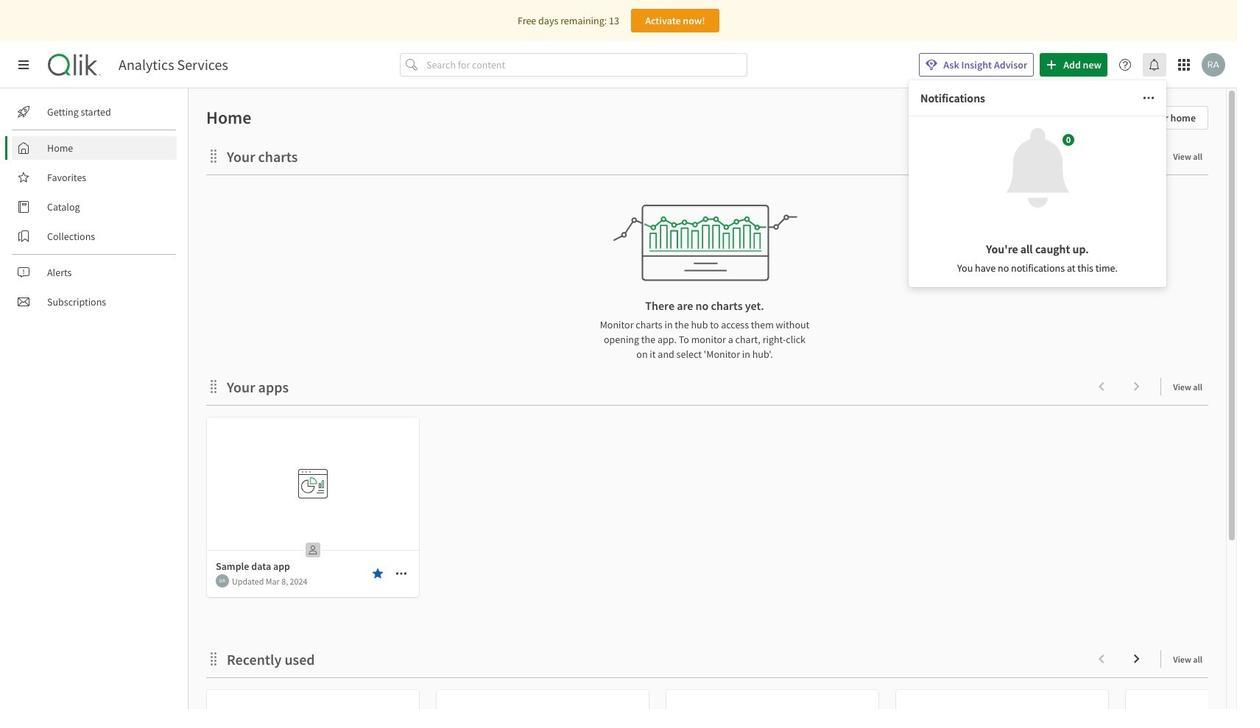 Task type: locate. For each thing, give the bounding box(es) containing it.
1 vertical spatial move collection image
[[206, 651, 221, 666]]

close sidebar menu image
[[18, 59, 29, 71]]

ruby anderson element
[[216, 574, 229, 588]]

move collection image
[[206, 148, 221, 163]]

remove from favorites image
[[372, 568, 384, 580]]

analytics services element
[[119, 56, 228, 74]]

move collection image
[[206, 379, 221, 394], [206, 651, 221, 666]]

main content
[[183, 88, 1237, 709]]



Task type: vqa. For each thing, say whether or not it's contained in the screenshot.
the bottom Move collection image
yes



Task type: describe. For each thing, give the bounding box(es) containing it.
navigation pane element
[[0, 94, 188, 320]]

ruby anderson image
[[216, 574, 229, 588]]

0 vertical spatial move collection image
[[206, 379, 221, 394]]



